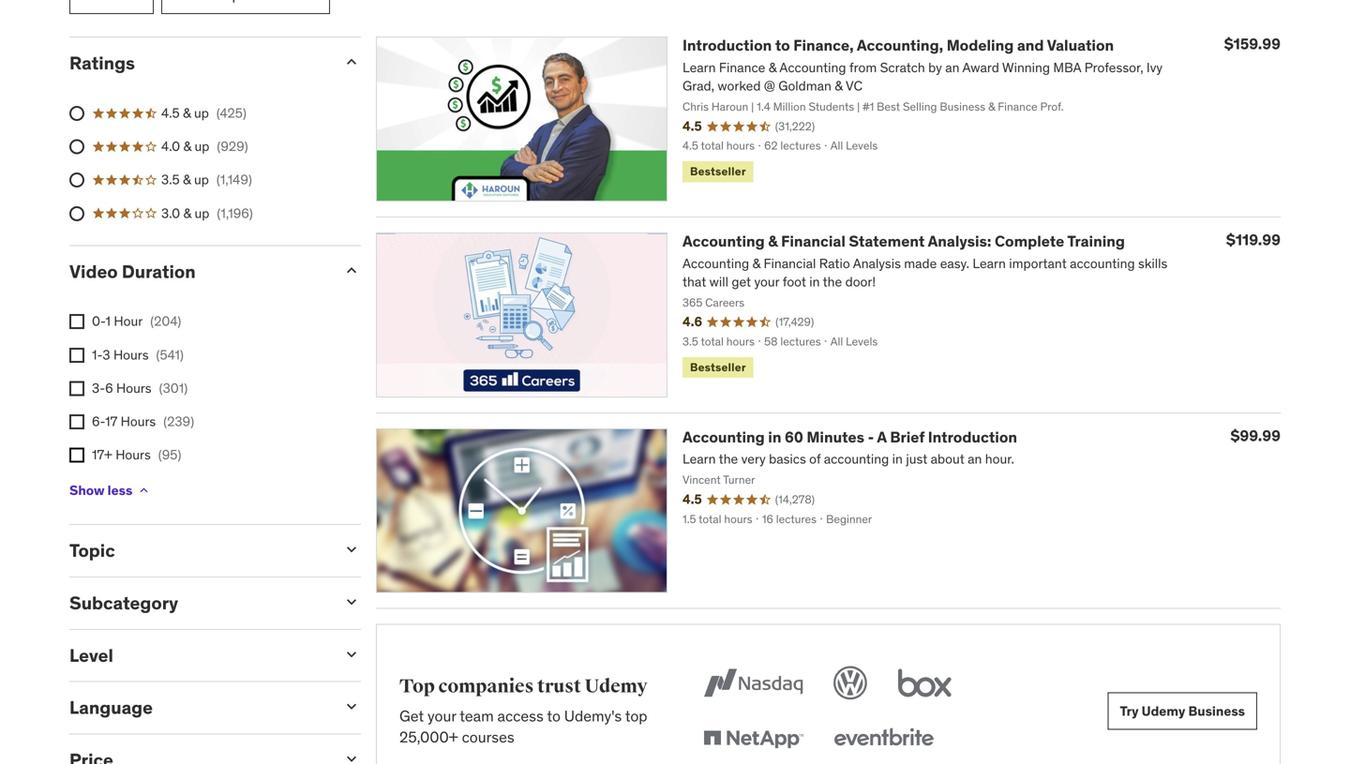Task type: vqa. For each thing, say whether or not it's contained in the screenshot.
Accounting & Financial Statement Analysis: Complete Training Accounting
yes



Task type: locate. For each thing, give the bounding box(es) containing it.
accounting left financial
[[683, 232, 765, 251]]

& for 3.0
[[183, 205, 191, 222]]

in
[[768, 428, 782, 447]]

6
[[105, 380, 113, 397]]

& right '3.5' in the left top of the page
[[183, 171, 191, 188]]

0 horizontal spatial udemy
[[585, 675, 648, 698]]

small image for ratings
[[342, 53, 361, 71]]

to
[[775, 36, 790, 55], [547, 707, 561, 726]]

business
[[1189, 703, 1245, 720]]

team
[[460, 707, 494, 726]]

small image for video duration
[[342, 261, 361, 280]]

to inside top companies trust udemy get your team access to udemy's top 25,000+ courses
[[547, 707, 561, 726]]

17
[[105, 413, 117, 430]]

up right 3.0
[[195, 205, 210, 222]]

xsmall image right less on the bottom left of the page
[[136, 483, 151, 498]]

udemy right try
[[1142, 703, 1186, 720]]

accounting in 60 minutes - a brief introduction
[[683, 428, 1018, 447]]

and
[[1017, 36, 1044, 55]]

1 vertical spatial introduction
[[928, 428, 1018, 447]]

show less button
[[69, 472, 151, 509]]

netapp image
[[699, 719, 807, 760]]

accounting
[[683, 232, 765, 251], [683, 428, 765, 447]]

up for 3.5 & up
[[194, 171, 209, 188]]

introduction to finance, accounting, modeling and valuation link
[[683, 36, 1114, 55]]

1 small image from the top
[[342, 53, 361, 71]]

to down the trust
[[547, 707, 561, 726]]

3-6 hours (301)
[[92, 380, 188, 397]]

4.5
[[161, 105, 180, 121]]

(929)
[[217, 138, 248, 155]]

up left (929)
[[195, 138, 210, 155]]

0 vertical spatial small image
[[342, 261, 361, 280]]

1 vertical spatial to
[[547, 707, 561, 726]]

2 small image from the top
[[342, 645, 361, 664]]

brief
[[890, 428, 925, 447]]

& right 4.5
[[183, 105, 191, 121]]

2 up from the top
[[195, 138, 210, 155]]

1 horizontal spatial udemy
[[1142, 703, 1186, 720]]

trust
[[537, 675, 581, 698]]

up for 3.0 & up
[[195, 205, 210, 222]]

2 small image from the top
[[342, 540, 361, 559]]

less
[[108, 482, 133, 499]]

xsmall image for 0-
[[69, 314, 84, 329]]

get
[[399, 707, 424, 726]]

0 vertical spatial accounting
[[683, 232, 765, 251]]

(541)
[[156, 346, 184, 363]]

top
[[625, 707, 648, 726]]

1 up from the top
[[194, 105, 209, 121]]

ratings button
[[69, 52, 327, 74]]

1 horizontal spatial to
[[775, 36, 790, 55]]

(1,149)
[[217, 171, 252, 188]]

3.0
[[161, 205, 180, 222]]

udemy up top
[[585, 675, 648, 698]]

0 vertical spatial to
[[775, 36, 790, 55]]

1 small image from the top
[[342, 261, 361, 280]]

(204)
[[150, 313, 181, 330]]

access
[[498, 707, 544, 726]]

1-3 hours (541)
[[92, 346, 184, 363]]

0 vertical spatial udemy
[[585, 675, 648, 698]]

complete
[[995, 232, 1065, 251]]

4 up from the top
[[195, 205, 210, 222]]

hour
[[114, 313, 143, 330]]

top
[[399, 675, 435, 698]]

17+ hours (95)
[[92, 446, 181, 463]]

accounting left in
[[683, 428, 765, 447]]

subcategory button
[[69, 592, 327, 614]]

up
[[194, 105, 209, 121], [195, 138, 210, 155], [194, 171, 209, 188], [195, 205, 210, 222]]

xsmall image left 3-
[[69, 381, 84, 396]]

3 up from the top
[[194, 171, 209, 188]]

6-17 hours (239)
[[92, 413, 194, 430]]

& right 4.0
[[183, 138, 191, 155]]

4 small image from the top
[[342, 750, 361, 764]]

hours right 6
[[116, 380, 152, 397]]

60
[[785, 428, 804, 447]]

eventbrite image
[[830, 719, 938, 760]]

xsmall image
[[69, 314, 84, 329], [69, 381, 84, 396], [69, 414, 84, 429], [69, 448, 84, 463], [136, 483, 151, 498]]

0 horizontal spatial introduction
[[683, 36, 772, 55]]

1 vertical spatial accounting
[[683, 428, 765, 447]]

hours right '3'
[[113, 346, 149, 363]]

hours for 1-3 hours
[[113, 346, 149, 363]]

& left financial
[[768, 232, 778, 251]]

udemy
[[585, 675, 648, 698], [1142, 703, 1186, 720]]

&
[[183, 105, 191, 121], [183, 138, 191, 155], [183, 171, 191, 188], [183, 205, 191, 222], [768, 232, 778, 251]]

show
[[69, 482, 105, 499]]

xsmall image left 0-
[[69, 314, 84, 329]]

1 horizontal spatial introduction
[[928, 428, 1018, 447]]

small image for topic
[[342, 540, 361, 559]]

hours right 17
[[121, 413, 156, 430]]

4.0 & up (929)
[[161, 138, 248, 155]]

xsmall image for 3-
[[69, 381, 84, 396]]

to left 'finance,'
[[775, 36, 790, 55]]

2 accounting from the top
[[683, 428, 765, 447]]

nasdaq image
[[699, 663, 807, 704]]

language button
[[69, 696, 327, 719]]

xsmall image left 17+
[[69, 448, 84, 463]]

1 accounting from the top
[[683, 232, 765, 251]]

hours
[[113, 346, 149, 363], [116, 380, 152, 397], [121, 413, 156, 430], [116, 446, 151, 463]]

finance,
[[794, 36, 854, 55]]

25,000+
[[399, 728, 458, 747]]

modeling
[[947, 36, 1014, 55]]

4.5 & up (425)
[[161, 105, 246, 121]]

0 horizontal spatial to
[[547, 707, 561, 726]]

up left the (425)
[[194, 105, 209, 121]]

video duration button
[[69, 260, 327, 283]]

small image
[[342, 261, 361, 280], [342, 645, 361, 664], [342, 697, 361, 716]]

introduction
[[683, 36, 772, 55], [928, 428, 1018, 447]]

& right 3.0
[[183, 205, 191, 222]]

3 small image from the top
[[342, 593, 361, 611]]

small image
[[342, 53, 361, 71], [342, 540, 361, 559], [342, 593, 361, 611], [342, 750, 361, 764]]

video
[[69, 260, 118, 283]]

3 small image from the top
[[342, 697, 361, 716]]

0 vertical spatial introduction
[[683, 36, 772, 55]]

1 vertical spatial small image
[[342, 645, 361, 664]]

up right '3.5' in the left top of the page
[[194, 171, 209, 188]]

xsmall image left 6-
[[69, 414, 84, 429]]

-
[[868, 428, 874, 447]]

try udemy business link
[[1108, 693, 1258, 730]]

volkswagen image
[[830, 663, 871, 704]]

& for 4.0
[[183, 138, 191, 155]]

2 vertical spatial small image
[[342, 697, 361, 716]]

hours for 3-6 hours
[[116, 380, 152, 397]]



Task type: describe. For each thing, give the bounding box(es) containing it.
4.0
[[161, 138, 180, 155]]

accounting & financial statement analysis: complete training
[[683, 232, 1125, 251]]

0-
[[92, 313, 106, 330]]

& for 4.5
[[183, 105, 191, 121]]

up for 4.0 & up
[[195, 138, 210, 155]]

(239)
[[163, 413, 194, 430]]

3-
[[92, 380, 105, 397]]

udemy inside top companies trust udemy get your team access to udemy's top 25,000+ courses
[[585, 675, 648, 698]]

ratings
[[69, 52, 135, 74]]

valuation
[[1047, 36, 1114, 55]]

small image for subcategory
[[342, 593, 361, 611]]

accounting for accounting & financial statement analysis: complete training
[[683, 232, 765, 251]]

level
[[69, 644, 113, 667]]

financial
[[781, 232, 846, 251]]

statement
[[849, 232, 925, 251]]

courses
[[462, 728, 515, 747]]

3
[[103, 346, 110, 363]]

& for 3.5
[[183, 171, 191, 188]]

try
[[1120, 703, 1139, 720]]

3.5
[[161, 171, 180, 188]]

$159.99
[[1224, 34, 1281, 54]]

language
[[69, 696, 153, 719]]

1 vertical spatial udemy
[[1142, 703, 1186, 720]]

try udemy business
[[1120, 703, 1245, 720]]

0-1 hour (204)
[[92, 313, 181, 330]]

box image
[[894, 663, 956, 704]]

topic button
[[69, 539, 327, 562]]

xsmall image inside show less button
[[136, 483, 151, 498]]

xsmall image for 17+
[[69, 448, 84, 463]]

3.0 & up (1,196)
[[161, 205, 253, 222]]

level button
[[69, 644, 327, 667]]

accounting in 60 minutes - a brief introduction link
[[683, 428, 1018, 447]]

hours for 6-17 hours
[[121, 413, 156, 430]]

analysis:
[[928, 232, 992, 251]]

minutes
[[807, 428, 865, 447]]

subcategory
[[69, 592, 178, 614]]

accounting & financial statement analysis: complete training link
[[683, 232, 1125, 251]]

(1,196)
[[217, 205, 253, 222]]

& for accounting
[[768, 232, 778, 251]]

xsmall image for 6-
[[69, 414, 84, 429]]

video duration
[[69, 260, 196, 283]]

1-
[[92, 346, 103, 363]]

your
[[428, 707, 456, 726]]

accounting for accounting in 60 minutes - a brief introduction
[[683, 428, 765, 447]]

6-
[[92, 413, 105, 430]]

show less
[[69, 482, 133, 499]]

introduction to finance, accounting, modeling and valuation
[[683, 36, 1114, 55]]

(95)
[[158, 446, 181, 463]]

hours right 17+
[[116, 446, 151, 463]]

(425)
[[217, 105, 246, 121]]

$119.99
[[1227, 230, 1281, 249]]

3.5 & up (1,149)
[[161, 171, 252, 188]]

1
[[106, 313, 111, 330]]

companies
[[438, 675, 534, 698]]

xsmall image
[[69, 348, 84, 363]]

small image for language
[[342, 697, 361, 716]]

topic
[[69, 539, 115, 562]]

training
[[1067, 232, 1125, 251]]

udemy's
[[564, 707, 622, 726]]

small image for level
[[342, 645, 361, 664]]

a
[[877, 428, 887, 447]]

up for 4.5 & up
[[194, 105, 209, 121]]

$99.99
[[1231, 426, 1281, 445]]

duration
[[122, 260, 196, 283]]

17+
[[92, 446, 112, 463]]

top companies trust udemy get your team access to udemy's top 25,000+ courses
[[399, 675, 648, 747]]

accounting,
[[857, 36, 944, 55]]

(301)
[[159, 380, 188, 397]]



